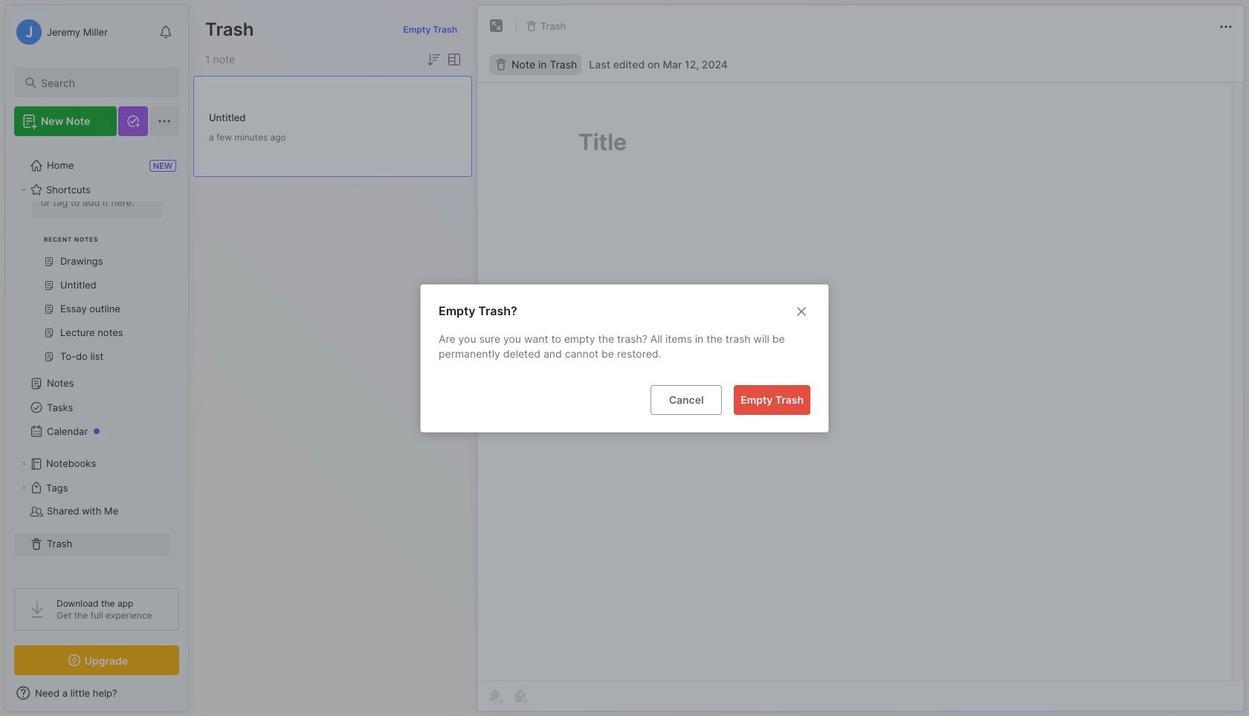 Task type: vqa. For each thing, say whether or not it's contained in the screenshot.
More
no



Task type: locate. For each thing, give the bounding box(es) containing it.
expand notebooks image
[[19, 459, 28, 468]]

None search field
[[41, 74, 166, 91]]

group inside the 'main' 'element'
[[14, 126, 170, 378]]

expand note image
[[488, 17, 506, 35]]

close image
[[793, 302, 810, 320]]

add tag image
[[512, 687, 529, 705]]

add a reminder image
[[486, 687, 504, 705]]

tree
[[5, 102, 188, 575]]

group
[[14, 126, 170, 378]]

none search field inside the 'main' 'element'
[[41, 74, 166, 91]]



Task type: describe. For each thing, give the bounding box(es) containing it.
expand tags image
[[19, 483, 28, 492]]

Note Editor text field
[[477, 82, 1244, 680]]

Search text field
[[41, 76, 166, 90]]

tree inside the 'main' 'element'
[[5, 102, 188, 575]]

note window element
[[477, 4, 1245, 712]]

main element
[[0, 0, 193, 716]]



